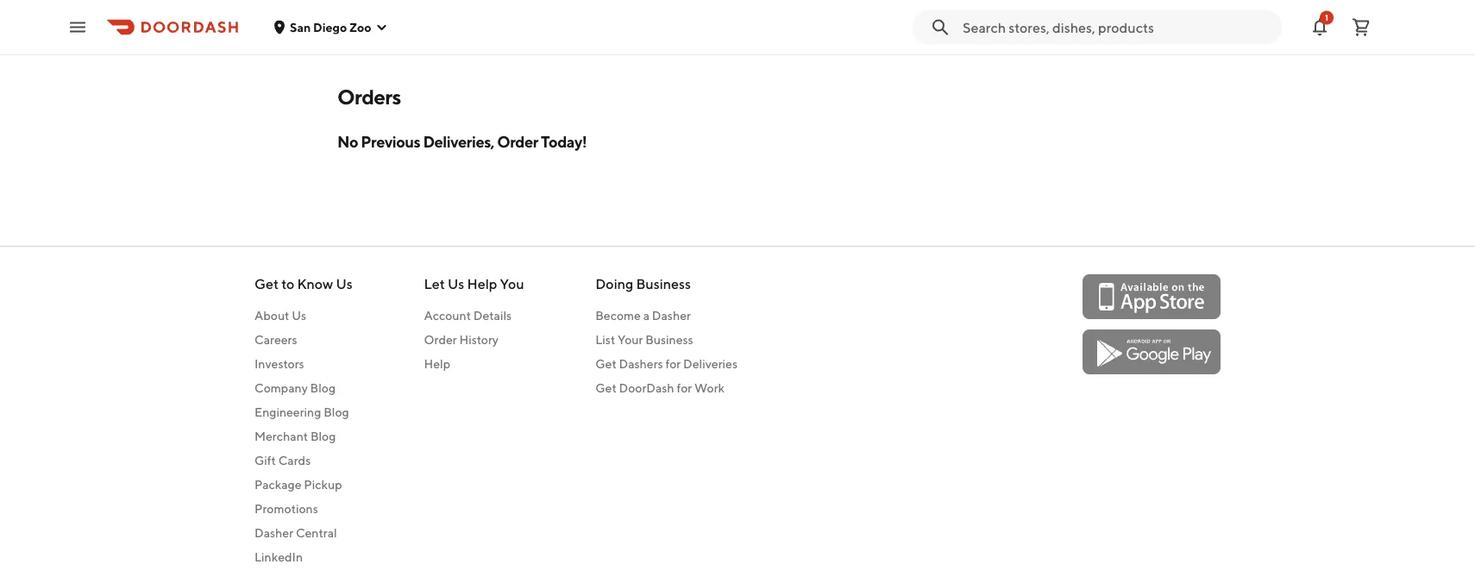 Task type: describe. For each thing, give the bounding box(es) containing it.
1 vertical spatial dasher
[[255, 526, 293, 540]]

0 vertical spatial business
[[636, 275, 691, 292]]

package
[[255, 477, 302, 492]]

no previous deliveries, order today!
[[337, 132, 587, 151]]

san
[[290, 20, 311, 34]]

careers link
[[255, 331, 353, 348]]

deliveries,
[[423, 132, 494, 151]]

get to know us
[[255, 275, 353, 292]]

blog for engineering blog
[[324, 405, 349, 419]]

get for get doordash for work
[[596, 381, 617, 395]]

business inside list your business link
[[646, 332, 694, 347]]

zoo
[[350, 20, 371, 34]]

doing business
[[596, 275, 691, 292]]

open menu image
[[67, 17, 88, 38]]

merchant blog link
[[255, 428, 353, 445]]

san diego zoo button
[[273, 20, 389, 34]]

history
[[459, 332, 499, 347]]

about us link
[[255, 307, 353, 324]]

list your business
[[596, 332, 694, 347]]

diego
[[313, 20, 347, 34]]

gift cards link
[[255, 452, 353, 469]]

order history link
[[424, 331, 524, 348]]

doing
[[596, 275, 634, 292]]

know
[[297, 275, 333, 292]]

about
[[255, 308, 289, 323]]

dashers
[[619, 357, 663, 371]]

you
[[500, 275, 524, 292]]

no
[[337, 132, 358, 151]]

get for get dashers for deliveries
[[596, 357, 617, 371]]

promotions
[[255, 502, 318, 516]]

company
[[255, 381, 308, 395]]

1 horizontal spatial us
[[336, 275, 353, 292]]

details
[[474, 308, 512, 323]]

engineering blog
[[255, 405, 349, 419]]

merchant
[[255, 429, 308, 443]]

for for dashers
[[666, 357, 681, 371]]

us for about us
[[292, 308, 306, 323]]

engineering
[[255, 405, 321, 419]]

0 items, open order cart image
[[1351, 17, 1372, 38]]

investors
[[255, 357, 304, 371]]

get doordash for work
[[596, 381, 725, 395]]

get doordash for work link
[[596, 379, 738, 397]]

linkedin
[[255, 550, 303, 564]]

list
[[596, 332, 615, 347]]

blog for merchant blog
[[311, 429, 336, 443]]

company blog
[[255, 381, 336, 395]]



Task type: vqa. For each thing, say whether or not it's contained in the screenshot.
'Get'
yes



Task type: locate. For each thing, give the bounding box(es) containing it.
1
[[1325, 13, 1329, 22]]

become a dasher link
[[596, 307, 738, 324]]

today!
[[541, 132, 587, 151]]

for left the work on the bottom of page
[[677, 381, 692, 395]]

blog down investors link
[[310, 381, 336, 395]]

us right the let
[[448, 275, 464, 292]]

pickup
[[304, 477, 342, 492]]

account details
[[424, 308, 512, 323]]

get dashers for deliveries link
[[596, 355, 738, 373]]

let
[[424, 275, 445, 292]]

1 horizontal spatial order
[[497, 132, 538, 151]]

get for get to know us
[[255, 275, 279, 292]]

orders
[[337, 84, 401, 109]]

for
[[666, 357, 681, 371], [677, 381, 692, 395]]

dasher up list your business link at bottom left
[[652, 308, 691, 323]]

business up "become a dasher" link
[[636, 275, 691, 292]]

help link
[[424, 355, 524, 373]]

1 vertical spatial help
[[424, 357, 450, 371]]

us right know
[[336, 275, 353, 292]]

blog
[[310, 381, 336, 395], [324, 405, 349, 419], [311, 429, 336, 443]]

dasher central
[[255, 526, 337, 540]]

blog down engineering blog link
[[311, 429, 336, 443]]

order history
[[424, 332, 499, 347]]

central
[[296, 526, 337, 540]]

merchant blog
[[255, 429, 336, 443]]

order down account
[[424, 332, 457, 347]]

get left 'to'
[[255, 275, 279, 292]]

business down "become a dasher" link
[[646, 332, 694, 347]]

1 vertical spatial blog
[[324, 405, 349, 419]]

san diego zoo
[[290, 20, 371, 34]]

for down list your business link at bottom left
[[666, 357, 681, 371]]

doordash
[[619, 381, 674, 395]]

0 horizontal spatial dasher
[[255, 526, 293, 540]]

2 vertical spatial blog
[[311, 429, 336, 443]]

Store search: begin typing to search for stores available on DoorDash text field
[[963, 18, 1272, 37]]

package pickup link
[[255, 476, 353, 493]]

0 vertical spatial get
[[255, 275, 279, 292]]

blog for company blog
[[310, 381, 336, 395]]

1 vertical spatial get
[[596, 357, 617, 371]]

1 vertical spatial business
[[646, 332, 694, 347]]

0 horizontal spatial help
[[424, 357, 450, 371]]

engineering blog link
[[255, 404, 353, 421]]

dasher
[[652, 308, 691, 323], [255, 526, 293, 540]]

0 horizontal spatial us
[[292, 308, 306, 323]]

0 vertical spatial for
[[666, 357, 681, 371]]

your
[[618, 332, 643, 347]]

dasher central link
[[255, 524, 353, 542]]

to
[[281, 275, 294, 292]]

order left today!
[[497, 132, 538, 151]]

order
[[497, 132, 538, 151], [424, 332, 457, 347]]

0 vertical spatial blog
[[310, 381, 336, 395]]

become a dasher
[[596, 308, 691, 323]]

get dashers for deliveries
[[596, 357, 738, 371]]

for for doordash
[[677, 381, 692, 395]]

cards
[[278, 453, 311, 467]]

0 vertical spatial dasher
[[652, 308, 691, 323]]

gift cards
[[255, 453, 311, 467]]

investors link
[[255, 355, 353, 373]]

blog down company blog 'link'
[[324, 405, 349, 419]]

company blog link
[[255, 379, 353, 397]]

get
[[255, 275, 279, 292], [596, 357, 617, 371], [596, 381, 617, 395]]

2 vertical spatial get
[[596, 381, 617, 395]]

get down list
[[596, 357, 617, 371]]

us inside the about us link
[[292, 308, 306, 323]]

get left doordash
[[596, 381, 617, 395]]

account
[[424, 308, 471, 323]]

us for let us help you
[[448, 275, 464, 292]]

help left you
[[467, 275, 497, 292]]

linkedin link
[[255, 549, 353, 566]]

1 vertical spatial for
[[677, 381, 692, 395]]

help
[[467, 275, 497, 292], [424, 357, 450, 371]]

0 vertical spatial help
[[467, 275, 497, 292]]

us
[[336, 275, 353, 292], [448, 275, 464, 292], [292, 308, 306, 323]]

a
[[643, 308, 650, 323]]

help inside help link
[[424, 357, 450, 371]]

business
[[636, 275, 691, 292], [646, 332, 694, 347]]

us up careers link
[[292, 308, 306, 323]]

let us help you
[[424, 275, 524, 292]]

work
[[695, 381, 725, 395]]

0 vertical spatial order
[[497, 132, 538, 151]]

list your business link
[[596, 331, 738, 348]]

1 horizontal spatial dasher
[[652, 308, 691, 323]]

become
[[596, 308, 641, 323]]

gift
[[255, 453, 276, 467]]

careers
[[255, 332, 297, 347]]

0 horizontal spatial order
[[424, 332, 457, 347]]

about us
[[255, 308, 306, 323]]

deliveries
[[683, 357, 738, 371]]

2 horizontal spatial us
[[448, 275, 464, 292]]

promotions link
[[255, 500, 353, 518]]

1 horizontal spatial help
[[467, 275, 497, 292]]

1 vertical spatial order
[[424, 332, 457, 347]]

previous
[[361, 132, 420, 151]]

account details link
[[424, 307, 524, 324]]

help down "order history"
[[424, 357, 450, 371]]

blog inside 'link'
[[310, 381, 336, 395]]

package pickup
[[255, 477, 342, 492]]

notification bell image
[[1310, 17, 1331, 38]]

dasher up linkedin
[[255, 526, 293, 540]]



